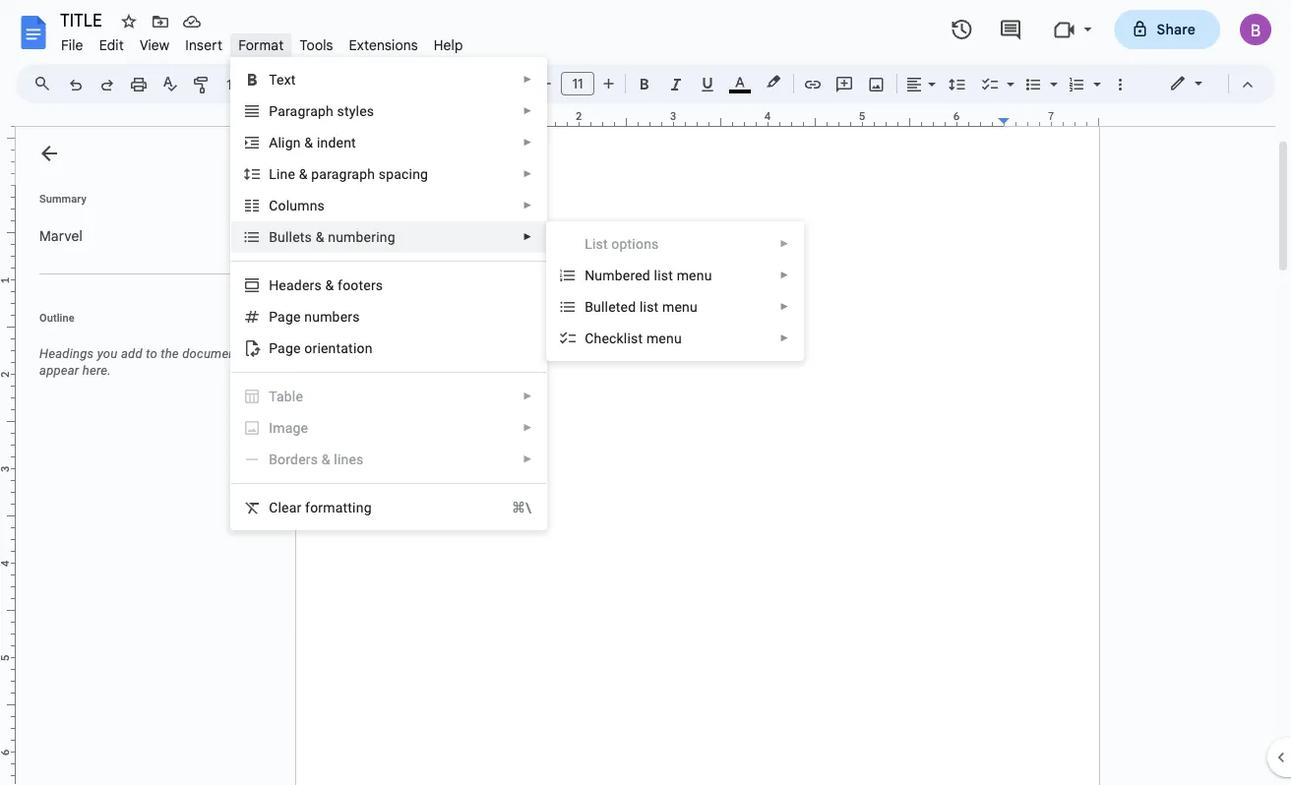 Task type: describe. For each thing, give the bounding box(es) containing it.
p aragraph styles
[[269, 103, 374, 119]]

► for n umbered list menu
[[780, 270, 790, 281]]

page orientation 3 element
[[269, 340, 379, 356]]

edit menu item
[[91, 33, 132, 57]]

Star checkbox
[[115, 8, 143, 35]]

view
[[140, 36, 170, 54]]

► for l ine & paragraph spacing
[[523, 168, 533, 180]]

image m element
[[269, 420, 314, 436]]

page numbers u element
[[269, 309, 366, 325]]

borders & lines q element
[[269, 451, 370, 468]]

► for a lign & indent
[[523, 137, 533, 148]]

n umbered list menu
[[585, 267, 712, 284]]

n for s
[[310, 197, 318, 214]]

will
[[244, 347, 263, 361]]

table 2 element
[[269, 388, 309, 405]]

highlight color image
[[763, 70, 785, 94]]

tools menu item
[[292, 33, 341, 57]]

summary element
[[30, 217, 276, 256]]

h
[[594, 330, 602, 347]]

ptions
[[620, 236, 659, 252]]

summary
[[39, 192, 87, 205]]

list for umbered
[[654, 267, 673, 284]]

i m age
[[269, 420, 308, 436]]

o
[[612, 236, 620, 252]]

p
[[269, 103, 278, 119]]

► inside borders & lines menu item
[[523, 454, 533, 465]]

format
[[238, 36, 284, 54]]

⌘backslash element
[[488, 498, 532, 518]]

s for t
[[305, 229, 312, 245]]

help
[[434, 36, 463, 54]]

menu for ulleted list menu
[[663, 299, 698, 315]]

main toolbar
[[58, 0, 1136, 246]]

b ulleted list menu
[[585, 299, 698, 315]]

aragraph
[[278, 103, 334, 119]]

you
[[97, 347, 118, 361]]

l ine & paragraph spacing
[[269, 166, 428, 182]]

Zoom field
[[219, 70, 292, 100]]

page for page n u mbers
[[269, 309, 301, 325]]

headers & footers h element
[[269, 277, 389, 293]]

c for lear
[[269, 500, 278, 516]]

c lear formatting
[[269, 500, 372, 516]]

appear
[[39, 363, 79, 378]]

text s element
[[269, 71, 302, 88]]

menu containing text
[[192, 0, 548, 784]]

view menu item
[[132, 33, 178, 57]]

borders
[[269, 451, 318, 468]]

share button
[[1115, 10, 1221, 49]]

top margin image
[[0, 92, 15, 191]]

paragraph styles p element
[[269, 103, 380, 119]]

mbers
[[320, 309, 360, 325]]

age
[[285, 420, 308, 436]]

to
[[146, 347, 157, 361]]

& for eaders
[[325, 277, 334, 293]]

headings
[[39, 347, 94, 361]]

align & indent image
[[904, 70, 926, 97]]

borders & lines menu item
[[243, 450, 533, 470]]

► for s & numbering
[[523, 231, 533, 243]]

menu containing list
[[547, 123, 805, 786]]

text
[[269, 71, 296, 88]]

umbered
[[595, 267, 651, 284]]

i
[[269, 420, 273, 436]]

► inside table menu item
[[523, 391, 533, 402]]

tools
[[300, 36, 333, 54]]

document
[[182, 347, 240, 361]]

► for ecklist menu
[[780, 333, 790, 344]]

menu bar banner
[[0, 0, 1292, 786]]

numbering
[[328, 229, 396, 245]]

line & paragraph spacing l element
[[269, 166, 434, 182]]

eaders
[[279, 277, 322, 293]]

checklist menu h element
[[585, 330, 688, 347]]

lines
[[334, 451, 364, 468]]

a
[[269, 134, 278, 151]]

outline heading
[[16, 310, 284, 338]]

insert image image
[[866, 70, 889, 97]]

n
[[585, 267, 595, 284]]

file menu item
[[53, 33, 91, 57]]

formatting
[[305, 500, 372, 516]]

align & indent a element
[[269, 134, 362, 151]]

format menu item
[[231, 33, 292, 57]]

list o ptions
[[585, 236, 659, 252]]

left margin image
[[296, 111, 396, 126]]



Task type: vqa. For each thing, say whether or not it's contained in the screenshot.
line icon
no



Task type: locate. For each thing, give the bounding box(es) containing it.
indent
[[317, 134, 356, 151]]

insert
[[185, 36, 223, 54]]

lear
[[278, 500, 302, 516]]

columns n element
[[269, 197, 331, 214]]

1 page from the top
[[269, 309, 301, 325]]

file
[[61, 36, 83, 54]]

m
[[273, 420, 285, 436]]

bullets & numbering t element
[[269, 229, 401, 245]]

page right will
[[269, 340, 301, 356]]

marvel
[[39, 227, 83, 245]]

1 vertical spatial n
[[304, 309, 312, 325]]

► for age
[[523, 422, 533, 434]]

& right ine
[[299, 166, 308, 182]]

orientation
[[304, 340, 373, 356]]

& for ine
[[299, 166, 308, 182]]

& for lign
[[305, 134, 313, 151]]

outline
[[39, 312, 75, 324]]

application
[[0, 0, 1292, 786]]

►
[[523, 74, 533, 85], [523, 105, 533, 117], [523, 137, 533, 148], [523, 168, 533, 180], [523, 200, 533, 211], [523, 231, 533, 243], [780, 238, 790, 250], [780, 270, 790, 281], [780, 301, 790, 313], [780, 333, 790, 344], [523, 391, 533, 402], [523, 422, 533, 434], [523, 454, 533, 465]]

c
[[585, 330, 594, 347], [269, 500, 278, 516]]

spacing
[[379, 166, 428, 182]]

c down "b"
[[585, 330, 594, 347]]

menu
[[192, 0, 548, 784], [547, 123, 805, 786]]

2 vertical spatial menu
[[647, 330, 682, 347]]

n
[[310, 197, 318, 214], [304, 309, 312, 325]]

t
[[300, 229, 305, 245]]

list down n umbered list menu
[[640, 299, 659, 315]]

& left lines
[[322, 451, 331, 468]]

& right the lign
[[305, 134, 313, 151]]

headings you add to the document will appear here.
[[39, 347, 263, 378]]

c h ecklist menu
[[585, 330, 682, 347]]

list up bulleted list menu b element on the top
[[654, 267, 673, 284]]

► for b ulleted list menu
[[780, 301, 790, 313]]

c down borders at the left bottom of the page
[[269, 500, 278, 516]]

summary heading
[[39, 191, 87, 207]]

edit
[[99, 36, 124, 54]]

menu bar
[[53, 26, 471, 58]]

1 horizontal spatial s
[[318, 197, 325, 214]]

u
[[312, 309, 320, 325]]

here.
[[82, 363, 111, 378]]

borders & lines
[[269, 451, 364, 468]]

1 vertical spatial menu
[[663, 299, 698, 315]]

menu item down table menu item
[[243, 418, 533, 438]]

1 horizontal spatial menu item
[[585, 234, 790, 254]]

s for n
[[318, 197, 325, 214]]

application containing share
[[0, 0, 1292, 786]]

0 vertical spatial s
[[318, 197, 325, 214]]

Zoom text field
[[222, 71, 269, 98]]

page n u mbers
[[269, 309, 360, 325]]

line & paragraph spacing image
[[947, 70, 969, 97]]

styles
[[337, 103, 374, 119]]

menu item containing i
[[243, 418, 533, 438]]

menu for umbered list menu
[[677, 267, 712, 284]]

► for p aragraph styles
[[523, 105, 533, 117]]

1 vertical spatial s
[[305, 229, 312, 245]]

h eaders & footers
[[269, 277, 383, 293]]

0 horizontal spatial s
[[305, 229, 312, 245]]

a lign & indent
[[269, 134, 356, 151]]

0 vertical spatial page
[[269, 309, 301, 325]]

share
[[1157, 21, 1196, 38]]

page orientation
[[269, 340, 373, 356]]

lign
[[278, 134, 301, 151]]

text color image
[[730, 70, 751, 94]]

table menu item
[[243, 387, 533, 407]]

page for page orientation
[[269, 340, 301, 356]]

s
[[318, 197, 325, 214], [305, 229, 312, 245]]

numbered list menu n element
[[585, 267, 718, 284]]

0 vertical spatial list
[[654, 267, 673, 284]]

ulleted
[[594, 299, 636, 315]]

& inside borders & lines menu item
[[322, 451, 331, 468]]

menu item up numbered list menu n element
[[585, 234, 790, 254]]

h
[[269, 277, 279, 293]]

extensions menu item
[[341, 33, 426, 57]]

1 horizontal spatial c
[[585, 330, 594, 347]]

colum n s
[[269, 197, 325, 214]]

Font size text field
[[562, 72, 594, 95]]

bulleted list menu b element
[[585, 299, 704, 315]]

table
[[269, 388, 303, 405]]

0 horizontal spatial menu item
[[243, 418, 533, 438]]

menu item containing list
[[585, 234, 790, 254]]

menu
[[677, 267, 712, 284], [663, 299, 698, 315], [647, 330, 682, 347]]

0 vertical spatial c
[[585, 330, 594, 347]]

help menu item
[[426, 33, 471, 57]]

0 vertical spatial menu
[[677, 267, 712, 284]]

2 page from the top
[[269, 340, 301, 356]]

page
[[269, 309, 301, 325], [269, 340, 301, 356]]

& right eaders
[[325, 277, 334, 293]]

0 horizontal spatial c
[[269, 500, 278, 516]]

n left mbers
[[304, 309, 312, 325]]

menu up bulleted list menu b element on the top
[[677, 267, 712, 284]]

0 vertical spatial n
[[310, 197, 318, 214]]

clear formatting c element
[[269, 500, 378, 516]]

document outline element
[[16, 127, 284, 786]]

ine
[[277, 166, 295, 182]]

right margin image
[[999, 111, 1099, 126]]

bulle
[[269, 229, 300, 245]]

menu down numbered list menu n element
[[663, 299, 698, 315]]

l
[[269, 166, 277, 182]]

colum
[[269, 197, 310, 214]]

mode and view toolbar
[[1155, 64, 1264, 103]]

⌘\
[[512, 500, 532, 516]]

s right 'bulle'
[[305, 229, 312, 245]]

1 vertical spatial list
[[640, 299, 659, 315]]

Menus field
[[25, 70, 68, 97]]

list
[[654, 267, 673, 284], [640, 299, 659, 315]]

list for ulleted
[[640, 299, 659, 315]]

menu item
[[585, 234, 790, 254], [243, 418, 533, 438]]

1 vertical spatial c
[[269, 500, 278, 516]]

list
[[585, 236, 608, 252]]

menu bar inside menu bar banner
[[53, 26, 471, 58]]

paragraph
[[311, 166, 375, 182]]

add
[[121, 347, 143, 361]]

c for h
[[585, 330, 594, 347]]

the
[[161, 347, 179, 361]]

&
[[305, 134, 313, 151], [299, 166, 308, 182], [316, 229, 324, 245], [325, 277, 334, 293], [322, 451, 331, 468]]

1 vertical spatial menu item
[[243, 418, 533, 438]]

insert menu item
[[178, 33, 231, 57]]

menu down bulleted list menu b element on the top
[[647, 330, 682, 347]]

Rename text field
[[53, 8, 113, 32]]

& right the t
[[316, 229, 324, 245]]

ecklist
[[602, 330, 643, 347]]

extensions
[[349, 36, 418, 54]]

b
[[585, 299, 594, 315]]

1 vertical spatial page
[[269, 340, 301, 356]]

n up bulle t s & numbering on the top left of the page
[[310, 197, 318, 214]]

page left u
[[269, 309, 301, 325]]

► for s
[[523, 200, 533, 211]]

0 vertical spatial menu item
[[585, 234, 790, 254]]

menu bar containing file
[[53, 26, 471, 58]]

bulle t s & numbering
[[269, 229, 396, 245]]

n for u
[[304, 309, 312, 325]]

list options o element
[[585, 236, 665, 252]]

footers
[[338, 277, 383, 293]]

Font size field
[[561, 72, 603, 96]]

s right colum
[[318, 197, 325, 214]]



